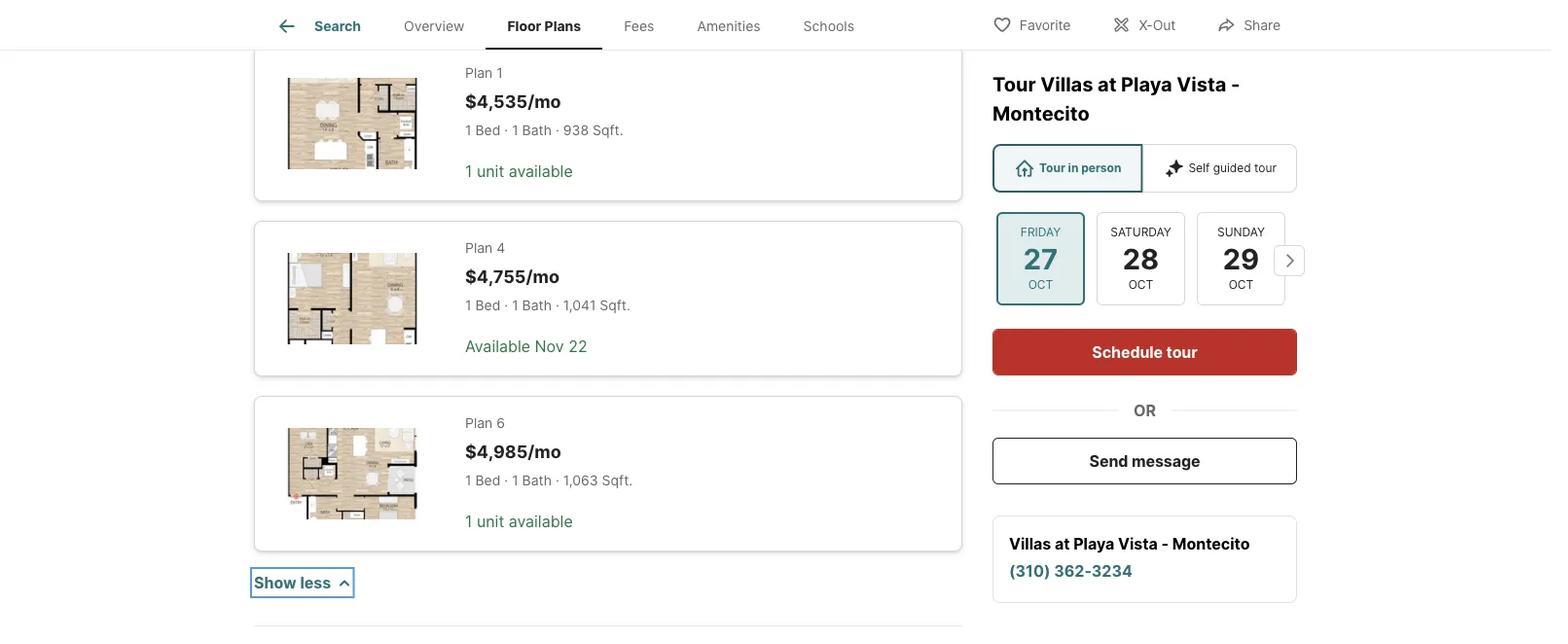 Task type: locate. For each thing, give the bounding box(es) containing it.
1 oct from the left
[[1029, 278, 1053, 292]]

vista inside the villas at playa vista - montecito (310) 362-3234
[[1118, 534, 1158, 553]]

0 vertical spatial available
[[509, 162, 573, 181]]

villas down favorite
[[1041, 73, 1093, 96]]

2 bath from the top
[[522, 298, 552, 314]]

2 oct from the left
[[1129, 278, 1154, 292]]

out
[[1153, 17, 1176, 34]]

sqft.
[[593, 122, 623, 139], [600, 298, 631, 314], [602, 473, 633, 489]]

· down $4,985/mo
[[505, 473, 508, 489]]

plan left 4
[[465, 240, 493, 256]]

oct for 28
[[1129, 278, 1154, 292]]

1 unit available down '1 bed · 1 bath · 938 sqft.'
[[465, 162, 573, 181]]

938
[[563, 122, 589, 139]]

2 vertical spatial sqft.
[[602, 473, 633, 489]]

villas
[[1041, 73, 1093, 96], [1009, 534, 1052, 553]]

at down 'x-out' button
[[1098, 73, 1117, 96]]

0 vertical spatial 1 unit available
[[465, 162, 573, 181]]

bed down $4,985/mo
[[475, 473, 501, 489]]

1 horizontal spatial oct
[[1129, 278, 1154, 292]]

2 bed from the top
[[475, 298, 501, 314]]

tour
[[1255, 161, 1277, 175], [1167, 343, 1198, 362]]

available down '1 bed · 1 bath · 938 sqft.'
[[509, 162, 573, 181]]

- down share button
[[1231, 73, 1240, 96]]

playa up 3234
[[1074, 534, 1115, 553]]

3 bath from the top
[[522, 473, 552, 489]]

share button
[[1200, 4, 1297, 44]]

list box
[[993, 144, 1297, 193]]

0 horizontal spatial tour
[[1167, 343, 1198, 362]]

1 horizontal spatial playa
[[1121, 73, 1173, 96]]

0 vertical spatial -
[[1231, 73, 1240, 96]]

1 vertical spatial playa
[[1074, 534, 1115, 553]]

0 vertical spatial villas
[[1041, 73, 1093, 96]]

unit down the 1 bed · 1 bath · 1,063 sqft.
[[477, 513, 504, 532]]

friday 27 oct
[[1021, 225, 1061, 292]]

1 vertical spatial bath
[[522, 298, 552, 314]]

1 unit from the top
[[477, 162, 504, 181]]

1 available from the top
[[509, 162, 573, 181]]

0 horizontal spatial vista
[[1118, 534, 1158, 553]]

floor
[[508, 18, 542, 34]]

bath for $4,985/mo
[[522, 473, 552, 489]]

· left 1,063
[[556, 473, 560, 489]]

amenities
[[697, 18, 761, 34]]

$4,985/mo
[[465, 441, 561, 463]]

1 bath from the top
[[522, 122, 552, 139]]

bed down $4,755/mo
[[475, 298, 501, 314]]

oct inside saturday 28 oct
[[1129, 278, 1154, 292]]

tour inside option
[[1040, 161, 1066, 175]]

plan up "$4,535/mo"
[[465, 64, 493, 81]]

0 vertical spatial plan
[[465, 64, 493, 81]]

tour right guided
[[1255, 161, 1277, 175]]

- down message
[[1162, 534, 1169, 553]]

0 vertical spatial montecito
[[993, 102, 1090, 126]]

29
[[1223, 242, 1260, 276]]

0 horizontal spatial at
[[1055, 534, 1070, 553]]

2 unit from the top
[[477, 513, 504, 532]]

1 vertical spatial available
[[509, 513, 573, 532]]

sqft. right 938
[[593, 122, 623, 139]]

-
[[1231, 73, 1240, 96], [1162, 534, 1169, 553]]

schedule
[[1092, 343, 1163, 362]]

plan left 6
[[465, 415, 493, 431]]

1,063
[[563, 473, 598, 489]]

- inside tour villas at playa vista - montecito
[[1231, 73, 1240, 96]]

plan 6 $4,985/mo
[[465, 415, 561, 463]]

less
[[300, 574, 331, 593]]

or
[[1134, 401, 1156, 420]]

1 horizontal spatial at
[[1098, 73, 1117, 96]]

0 vertical spatial sqft.
[[593, 122, 623, 139]]

plan 1 $4,535/mo
[[465, 64, 561, 112]]

vista
[[1177, 73, 1227, 96], [1118, 534, 1158, 553]]

tour inside tour villas at playa vista - montecito
[[993, 73, 1036, 96]]

0 vertical spatial unit
[[477, 162, 504, 181]]

1,041
[[563, 298, 596, 314]]

2 vertical spatial bed
[[475, 473, 501, 489]]

0 vertical spatial tour
[[993, 73, 1036, 96]]

unit
[[477, 162, 504, 181], [477, 513, 504, 532]]

saturday 28 oct
[[1111, 225, 1172, 292]]

3 oct from the left
[[1229, 278, 1254, 292]]

at
[[1098, 73, 1117, 96], [1055, 534, 1070, 553]]

1 vertical spatial sqft.
[[600, 298, 631, 314]]

22
[[569, 338, 588, 356]]

2 vertical spatial plan
[[465, 415, 493, 431]]

sqft. right 1,063
[[602, 473, 633, 489]]

1 vertical spatial 1 unit available
[[465, 513, 573, 532]]

villas inside the villas at playa vista - montecito (310) 362-3234
[[1009, 534, 1052, 553]]

1 horizontal spatial tour
[[1255, 161, 1277, 175]]

fees tab
[[603, 3, 676, 50]]

oct down 28
[[1129, 278, 1154, 292]]

sqft. right 1,041 at the left of page
[[600, 298, 631, 314]]

tab list
[[254, 0, 892, 50]]

at inside the villas at playa vista - montecito (310) 362-3234
[[1055, 534, 1070, 553]]

2 available from the top
[[509, 513, 573, 532]]

0 horizontal spatial montecito
[[993, 102, 1090, 126]]

available
[[465, 338, 531, 356]]

bath down "$4,535/mo"
[[522, 122, 552, 139]]

bath for $4,755/mo
[[522, 298, 552, 314]]

available for $4,985/mo
[[509, 513, 573, 532]]

tour
[[993, 73, 1036, 96], [1040, 161, 1066, 175]]

0 vertical spatial tour
[[1255, 161, 1277, 175]]

bath down $4,985/mo
[[522, 473, 552, 489]]

at inside tour villas at playa vista - montecito
[[1098, 73, 1117, 96]]

2 horizontal spatial oct
[[1229, 278, 1254, 292]]

montecito
[[993, 102, 1090, 126], [1173, 534, 1250, 553]]

available nov 22
[[465, 338, 588, 356]]

0 horizontal spatial playa
[[1074, 534, 1115, 553]]

available
[[509, 162, 573, 181], [509, 513, 573, 532]]

1 vertical spatial tour
[[1040, 161, 1066, 175]]

1 bed · 1 bath · 938 sqft.
[[465, 122, 623, 139]]

friday
[[1021, 225, 1061, 239]]

bath
[[522, 122, 552, 139], [522, 298, 552, 314], [522, 473, 552, 489]]

1 horizontal spatial -
[[1231, 73, 1240, 96]]

1 vertical spatial villas
[[1009, 534, 1052, 553]]

tour in person option
[[993, 144, 1143, 193]]

· down "$4,535/mo"
[[505, 122, 508, 139]]

villas at playa vista - montecito (310) 362-3234
[[1009, 534, 1250, 581]]

1 vertical spatial vista
[[1118, 534, 1158, 553]]

3 plan from the top
[[465, 415, 493, 431]]

0 vertical spatial bath
[[522, 122, 552, 139]]

0 horizontal spatial tour
[[993, 73, 1036, 96]]

villas inside tour villas at playa vista - montecito
[[1041, 73, 1093, 96]]

0 vertical spatial at
[[1098, 73, 1117, 96]]

schools tab
[[782, 3, 876, 50]]

1 vertical spatial plan
[[465, 240, 493, 256]]

plan inside plan 6 $4,985/mo
[[465, 415, 493, 431]]

tour right schedule
[[1167, 343, 1198, 362]]

fees
[[624, 18, 655, 34]]

floor plans
[[508, 18, 581, 34]]

unit down '1 bed · 1 bath · 938 sqft.'
[[477, 162, 504, 181]]

oct inside the sunday 29 oct
[[1229, 278, 1254, 292]]

sqft. for $4,535/mo
[[593, 122, 623, 139]]

1
[[497, 64, 503, 81], [465, 122, 472, 139], [512, 122, 518, 139], [465, 162, 472, 181], [465, 298, 472, 314], [512, 298, 518, 314], [465, 473, 472, 489], [512, 473, 518, 489], [465, 513, 472, 532]]

3234
[[1092, 562, 1133, 581]]

available down the 1 bed · 1 bath · 1,063 sqft.
[[509, 513, 573, 532]]

tour left the in
[[1040, 161, 1066, 175]]

tour down favorite button
[[993, 73, 1036, 96]]

plan inside the plan 1 $4,535/mo
[[465, 64, 493, 81]]

montecito down message
[[1173, 534, 1250, 553]]

bed down "$4,535/mo"
[[475, 122, 501, 139]]

2 vertical spatial bath
[[522, 473, 552, 489]]

·
[[505, 122, 508, 139], [556, 122, 560, 139], [505, 298, 508, 314], [556, 298, 560, 314], [505, 473, 508, 489], [556, 473, 560, 489]]

1 horizontal spatial tour
[[1040, 161, 1066, 175]]

2 plan from the top
[[465, 240, 493, 256]]

x-out
[[1139, 17, 1176, 34]]

1 vertical spatial -
[[1162, 534, 1169, 553]]

1 horizontal spatial montecito
[[1173, 534, 1250, 553]]

show
[[254, 574, 297, 593]]

0 vertical spatial playa
[[1121, 73, 1173, 96]]

1 vertical spatial bed
[[475, 298, 501, 314]]

tour in person
[[1040, 161, 1122, 175]]

1 horizontal spatial vista
[[1177, 73, 1227, 96]]

oct down '27'
[[1029, 278, 1053, 292]]

2 1 unit available from the top
[[465, 513, 573, 532]]

share
[[1244, 17, 1281, 34]]

1 1 unit available from the top
[[465, 162, 573, 181]]

villas up (310)
[[1009, 534, 1052, 553]]

plan inside plan 4 $4,755/mo
[[465, 240, 493, 256]]

plan
[[465, 64, 493, 81], [465, 240, 493, 256], [465, 415, 493, 431]]

1 plan from the top
[[465, 64, 493, 81]]

favorite button
[[976, 4, 1088, 44]]

sunday 29 oct
[[1218, 225, 1265, 292]]

sunday
[[1218, 225, 1265, 239]]

1 vertical spatial montecito
[[1173, 534, 1250, 553]]

show less
[[254, 574, 331, 593]]

bed for $4,535/mo
[[475, 122, 501, 139]]

playa down x-
[[1121, 73, 1173, 96]]

vista down share button
[[1177, 73, 1227, 96]]

bed
[[475, 122, 501, 139], [475, 298, 501, 314], [475, 473, 501, 489]]

0 vertical spatial vista
[[1177, 73, 1227, 96]]

1 unit available
[[465, 162, 573, 181], [465, 513, 573, 532]]

oct
[[1029, 278, 1053, 292], [1129, 278, 1154, 292], [1229, 278, 1254, 292]]

1 bed from the top
[[475, 122, 501, 139]]

1 vertical spatial tour
[[1167, 343, 1198, 362]]

3 bed from the top
[[475, 473, 501, 489]]

0 horizontal spatial oct
[[1029, 278, 1053, 292]]

playa
[[1121, 73, 1173, 96], [1074, 534, 1115, 553]]

1 unit available down the 1 bed · 1 bath · 1,063 sqft.
[[465, 513, 573, 532]]

oct down 29
[[1229, 278, 1254, 292]]

1 vertical spatial unit
[[477, 513, 504, 532]]

at up (310) 362-3234 link
[[1055, 534, 1070, 553]]

362-
[[1054, 562, 1092, 581]]

0 vertical spatial bed
[[475, 122, 501, 139]]

oct inside friday 27 oct
[[1029, 278, 1053, 292]]

0 horizontal spatial -
[[1162, 534, 1169, 553]]

tour for tour villas at playa vista - montecito
[[993, 73, 1036, 96]]

montecito up the "tour in person" option
[[993, 102, 1090, 126]]

next image
[[1274, 245, 1305, 276]]

28
[[1123, 242, 1159, 276]]

unit for $4,985/mo
[[477, 513, 504, 532]]

plan for $4,535/mo
[[465, 64, 493, 81]]

bath down $4,755/mo
[[522, 298, 552, 314]]

vista up 3234
[[1118, 534, 1158, 553]]

1 vertical spatial at
[[1055, 534, 1070, 553]]



Task type: describe. For each thing, give the bounding box(es) containing it.
oct for 27
[[1029, 278, 1053, 292]]

- inside the villas at playa vista - montecito (310) 362-3234
[[1162, 534, 1169, 553]]

plan 4 image
[[286, 253, 419, 345]]

person
[[1082, 161, 1122, 175]]

send
[[1090, 452, 1128, 471]]

x-
[[1139, 17, 1153, 34]]

tour inside button
[[1167, 343, 1198, 362]]

plans
[[545, 18, 581, 34]]

montecito inside the villas at playa vista - montecito (310) 362-3234
[[1173, 534, 1250, 553]]

· down $4,755/mo
[[505, 298, 508, 314]]

search
[[314, 18, 361, 34]]

oct for 29
[[1229, 278, 1254, 292]]

list box containing tour in person
[[993, 144, 1297, 193]]

plan for $4,985/mo
[[465, 415, 493, 431]]

search link
[[275, 15, 361, 38]]

available for $4,535/mo
[[509, 162, 573, 181]]

6
[[497, 415, 505, 431]]

· left 1,041 at the left of page
[[556, 298, 560, 314]]

sqft. for $4,755/mo
[[600, 298, 631, 314]]

1 unit available for $4,535/mo
[[465, 162, 573, 181]]

1 bed · 1 bath · 1,063 sqft.
[[465, 473, 633, 489]]

plan 1 image
[[286, 78, 419, 170]]

saturday
[[1111, 225, 1172, 239]]

schedule tour
[[1092, 343, 1198, 362]]

montecito inside tour villas at playa vista - montecito
[[993, 102, 1090, 126]]

(310) 362-3234 link
[[1009, 562, 1133, 581]]

bed for $4,985/mo
[[475, 473, 501, 489]]

schools
[[804, 18, 855, 34]]

floor plans tab
[[486, 3, 603, 50]]

favorite
[[1020, 17, 1071, 34]]

4
[[497, 240, 505, 256]]

overview
[[404, 18, 465, 34]]

self guided tour option
[[1143, 144, 1297, 193]]

1 unit available for $4,985/mo
[[465, 513, 573, 532]]

tab list containing search
[[254, 0, 892, 50]]

· left 938
[[556, 122, 560, 139]]

$4,535/mo
[[465, 91, 561, 112]]

overview tab
[[383, 3, 486, 50]]

plan for $4,755/mo
[[465, 240, 493, 256]]

in
[[1068, 161, 1079, 175]]

amenities tab
[[676, 3, 782, 50]]

sqft. for $4,985/mo
[[602, 473, 633, 489]]

unit for $4,535/mo
[[477, 162, 504, 181]]

plan 6 image
[[286, 429, 419, 520]]

send message
[[1090, 452, 1201, 471]]

(310)
[[1009, 562, 1051, 581]]

guided
[[1213, 161, 1251, 175]]

bed for $4,755/mo
[[475, 298, 501, 314]]

nov
[[535, 338, 564, 356]]

plan 4 $4,755/mo
[[465, 240, 560, 287]]

playa inside tour villas at playa vista - montecito
[[1121, 73, 1173, 96]]

send message button
[[993, 438, 1297, 485]]

playa inside the villas at playa vista - montecito (310) 362-3234
[[1074, 534, 1115, 553]]

bath for $4,535/mo
[[522, 122, 552, 139]]

vista inside tour villas at playa vista - montecito
[[1177, 73, 1227, 96]]

$4,755/mo
[[465, 266, 560, 287]]

show less button
[[254, 572, 351, 595]]

message
[[1132, 452, 1201, 471]]

tour villas at playa vista - montecito
[[993, 73, 1240, 126]]

self
[[1189, 161, 1210, 175]]

tour for tour in person
[[1040, 161, 1066, 175]]

tour inside option
[[1255, 161, 1277, 175]]

schedule tour button
[[993, 329, 1297, 376]]

27
[[1024, 242, 1058, 276]]

1 inside the plan 1 $4,535/mo
[[497, 64, 503, 81]]

self guided tour
[[1189, 161, 1277, 175]]

x-out button
[[1095, 4, 1193, 44]]

1 bed · 1 bath · 1,041 sqft.
[[465, 298, 631, 314]]



Task type: vqa. For each thing, say whether or not it's contained in the screenshot.
Available Nov 22
yes



